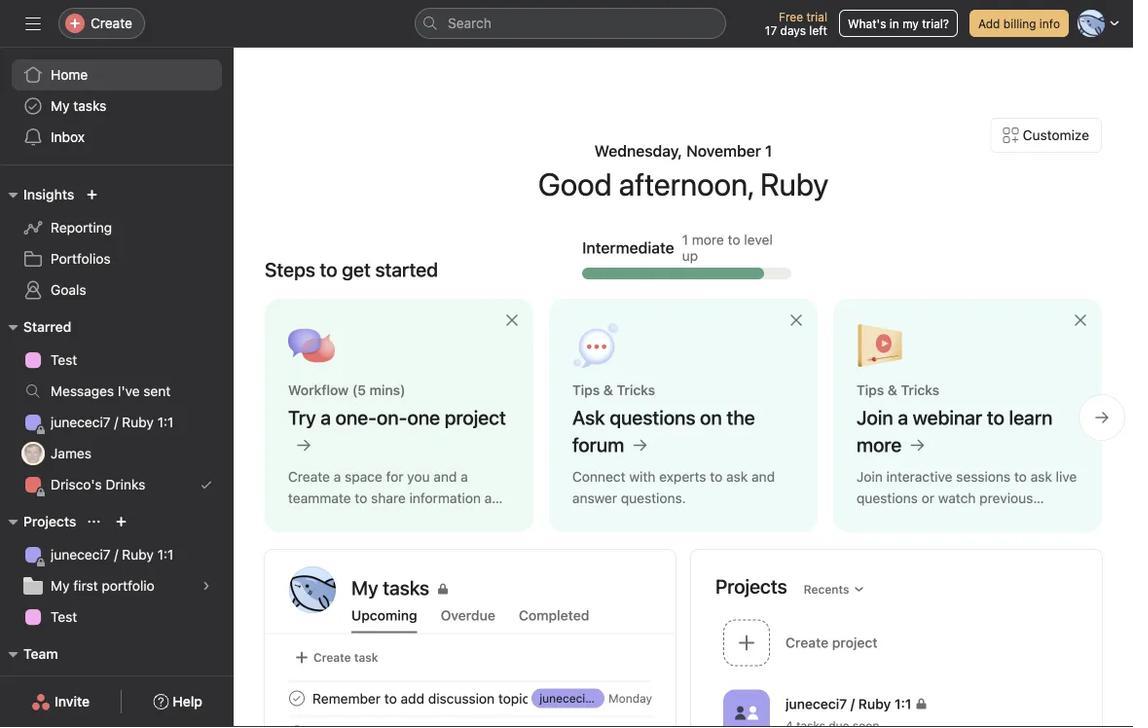 Task type: locate. For each thing, give the bounding box(es) containing it.
test
[[51, 352, 77, 368], [51, 609, 77, 625]]

my inside 'projects' element
[[51, 578, 70, 594]]

good
[[538, 166, 612, 203]]

global element
[[0, 48, 234, 165]]

to inside the join interactive sessions to ask live questions or watch previous recordings.
[[1015, 469, 1027, 485]]

to left add
[[385, 691, 397, 707]]

1 horizontal spatial 1
[[765, 142, 773, 160]]

and up information
[[434, 469, 457, 485]]

a right try
[[321, 406, 331, 429]]

the right on
[[727, 406, 755, 429]]

portfolios link
[[12, 244, 222, 275]]

1 tips & tricks from the left
[[573, 382, 656, 398]]

to up previous
[[1015, 469, 1027, 485]]

/ down create project
[[851, 696, 855, 712]]

tips up 'join a webinar to learn more'
[[857, 382, 885, 398]]

and inside connect with experts to ask and answer questions.
[[752, 469, 775, 485]]

2 ask from the left
[[1031, 469, 1053, 485]]

tips for ask questions on the forum
[[573, 382, 600, 398]]

(5 mins)
[[352, 382, 406, 398]]

more left level
[[692, 232, 724, 248]]

my left the tasks
[[51, 98, 70, 114]]

create up teammate
[[288, 469, 330, 485]]

my
[[903, 17, 919, 30]]

2 tips & tricks from the left
[[857, 382, 940, 398]]

forum
[[573, 433, 625, 456]]

information
[[410, 490, 481, 506]]

1 ask from the left
[[727, 469, 748, 485]]

test link
[[12, 345, 222, 376], [12, 602, 222, 633]]

tips
[[573, 382, 600, 398], [857, 382, 885, 398]]

test link up messages i've sent
[[12, 345, 222, 376]]

one-
[[336, 406, 377, 429]]

ask
[[573, 406, 606, 429]]

a up information
[[461, 469, 468, 485]]

create task button
[[289, 644, 383, 672]]

questions
[[610, 406, 696, 429], [857, 490, 918, 506]]

1 inside intermediate 1 more to level up
[[682, 232, 689, 248]]

1 horizontal spatial questions
[[857, 490, 918, 506]]

insights button
[[0, 183, 74, 206]]

join interactive sessions to ask live questions or watch previous recordings.
[[857, 469, 1078, 528]]

tips up ask
[[573, 382, 600, 398]]

junececi7 up first
[[51, 547, 111, 563]]

1:1 down "sent"
[[157, 414, 174, 431]]

my first portfolio
[[51, 578, 155, 594]]

1 my from the top
[[51, 98, 70, 114]]

overdue button
[[441, 608, 496, 634]]

to down space
[[355, 490, 368, 506]]

join inside the join interactive sessions to ask live questions or watch previous recordings.
[[857, 469, 883, 485]]

intermediate
[[583, 239, 675, 257]]

connect
[[573, 469, 626, 485]]

1:1 inside starred element
[[157, 414, 174, 431]]

projects
[[23, 514, 76, 530], [716, 575, 788, 598]]

0 vertical spatial the
[[727, 406, 755, 429]]

0 horizontal spatial the
[[562, 691, 582, 707]]

0 horizontal spatial and
[[434, 469, 457, 485]]

& tricks for questions
[[604, 382, 656, 398]]

1 horizontal spatial projects
[[716, 575, 788, 598]]

workflow
[[288, 382, 349, 398]]

tips for join a webinar to learn more
[[857, 382, 885, 398]]

add billing info
[[979, 17, 1061, 30]]

free trial 17 days left
[[765, 10, 828, 37]]

0 vertical spatial 1
[[765, 142, 773, 160]]

tips & tricks for a
[[857, 382, 940, 398]]

what's in my trial?
[[848, 17, 950, 30]]

monday
[[609, 692, 653, 706]]

see details, my first portfolio image
[[201, 581, 212, 592]]

2 test link from the top
[[12, 602, 222, 633]]

1 vertical spatial create
[[288, 469, 330, 485]]

drisco's drinks
[[51, 477, 145, 493]]

tips & tricks for questions
[[573, 382, 656, 398]]

my tasks
[[51, 98, 107, 114]]

& tricks up the webinar
[[888, 382, 940, 398]]

1 horizontal spatial & tricks
[[888, 382, 940, 398]]

projects left recents
[[716, 575, 788, 598]]

2 vertical spatial create
[[314, 651, 351, 665]]

1 test link from the top
[[12, 345, 222, 376]]

1 vertical spatial for
[[541, 691, 558, 707]]

0 horizontal spatial projects
[[23, 514, 76, 530]]

webinar
[[913, 406, 983, 429]]

dismiss image for project
[[505, 313, 520, 328]]

test inside 'projects' element
[[51, 609, 77, 625]]

portfolios
[[51, 251, 111, 267]]

junececi7 down messages
[[51, 414, 111, 431]]

to right experts
[[710, 469, 723, 485]]

tips & tricks up ask
[[573, 382, 656, 398]]

messages
[[51, 383, 114, 399]]

create inside button
[[314, 651, 351, 665]]

team button
[[0, 643, 58, 666]]

Completed checkbox
[[285, 687, 309, 711]]

0 vertical spatial join
[[857, 406, 894, 429]]

2 tips from the left
[[857, 382, 885, 398]]

to
[[728, 232, 741, 248], [320, 258, 338, 281], [987, 406, 1005, 429], [710, 469, 723, 485], [1015, 469, 1027, 485], [355, 490, 368, 506], [385, 691, 397, 707]]

test up messages
[[51, 352, 77, 368]]

ra
[[303, 581, 323, 599]]

wednesday, november 1 good afternoon, ruby
[[538, 142, 829, 203]]

trial
[[807, 10, 828, 23]]

0 horizontal spatial tips & tricks
[[573, 382, 656, 398]]

remember
[[313, 691, 381, 707]]

3 dismiss image from the left
[[1073, 313, 1089, 328]]

0 vertical spatial for
[[386, 469, 404, 485]]

ask for ask questions on the forum
[[727, 469, 748, 485]]

the left the next
[[562, 691, 582, 707]]

1 horizontal spatial and
[[485, 490, 508, 506]]

0 horizontal spatial 1
[[682, 232, 689, 248]]

ask left live
[[1031, 469, 1053, 485]]

search button
[[415, 8, 727, 39]]

1 vertical spatial projects
[[716, 575, 788, 598]]

1 right november
[[765, 142, 773, 160]]

my inside global element
[[51, 98, 70, 114]]

and right information
[[485, 490, 508, 506]]

to inside create a space for you and a teammate to share information and track action items.
[[355, 490, 368, 506]]

join left the webinar
[[857, 406, 894, 429]]

hide sidebar image
[[25, 16, 41, 31]]

test inside starred element
[[51, 352, 77, 368]]

to left learn
[[987, 406, 1005, 429]]

a left space
[[334, 469, 341, 485]]

more up the interactive
[[857, 433, 902, 456]]

1 horizontal spatial tips & tricks
[[857, 382, 940, 398]]

0 vertical spatial questions
[[610, 406, 696, 429]]

1
[[765, 142, 773, 160], [682, 232, 689, 248]]

dismiss image
[[505, 313, 520, 328], [789, 313, 805, 328], [1073, 313, 1089, 328]]

junececi7 / ruby 1:1 down messages i've sent
[[51, 414, 174, 431]]

ruby
[[761, 166, 829, 203], [122, 414, 154, 431], [122, 547, 154, 563], [602, 692, 630, 706], [859, 696, 892, 712]]

projects element
[[0, 505, 234, 637]]

test link down portfolio
[[12, 602, 222, 633]]

ja
[[27, 447, 39, 461]]

ask inside the join interactive sessions to ask live questions or watch previous recordings.
[[1031, 469, 1053, 485]]

on
[[700, 406, 722, 429]]

0 vertical spatial my
[[51, 98, 70, 114]]

2 join from the top
[[857, 469, 883, 485]]

junececi7 inside 'projects' element
[[51, 547, 111, 563]]

0 horizontal spatial & tricks
[[604, 382, 656, 398]]

questions up recordings.
[[857, 490, 918, 506]]

help button
[[141, 685, 215, 720]]

my left first
[[51, 578, 70, 594]]

reporting
[[51, 220, 112, 236]]

join for join interactive sessions to ask live questions or watch previous recordings.
[[857, 469, 883, 485]]

a inside 'join a webinar to learn more'
[[898, 406, 909, 429]]

1 vertical spatial 1
[[682, 232, 689, 248]]

project
[[445, 406, 506, 429]]

0 horizontal spatial questions
[[610, 406, 696, 429]]

help
[[173, 694, 203, 710]]

1 horizontal spatial for
[[541, 691, 558, 707]]

add
[[979, 17, 1001, 30]]

junececi7 / ruby 1:1 up my first portfolio link
[[51, 547, 174, 563]]

to left level
[[728, 232, 741, 248]]

0 vertical spatial projects
[[23, 514, 76, 530]]

create up home link
[[91, 15, 132, 31]]

for right topics
[[541, 691, 558, 707]]

& tricks up ask
[[604, 382, 656, 398]]

customize button
[[991, 118, 1103, 153]]

my first portfolio link
[[12, 571, 222, 602]]

teams element
[[0, 637, 234, 707]]

goals
[[51, 282, 86, 298]]

people image
[[735, 702, 759, 725]]

1 horizontal spatial more
[[857, 433, 902, 456]]

0 horizontal spatial more
[[692, 232, 724, 248]]

0 horizontal spatial tips
[[573, 382, 600, 398]]

1 tips from the left
[[573, 382, 600, 398]]

1:1 right the next
[[633, 692, 648, 706]]

more inside intermediate 1 more to level up
[[692, 232, 724, 248]]

1:1
[[157, 414, 174, 431], [157, 547, 174, 563], [633, 692, 648, 706], [895, 696, 912, 712]]

projects left show options, current sort, top icon
[[23, 514, 76, 530]]

a for try
[[321, 406, 331, 429]]

1 horizontal spatial tips
[[857, 382, 885, 398]]

1 dismiss image from the left
[[505, 313, 520, 328]]

1 vertical spatial my
[[51, 578, 70, 594]]

0 horizontal spatial dismiss image
[[505, 313, 520, 328]]

portfolio
[[102, 578, 155, 594]]

create
[[91, 15, 132, 31], [288, 469, 330, 485], [314, 651, 351, 665]]

ask for join a webinar to learn more
[[1031, 469, 1053, 485]]

join up recordings.
[[857, 469, 883, 485]]

answer
[[573, 490, 618, 506]]

drinks
[[106, 477, 145, 493]]

1 & tricks from the left
[[604, 382, 656, 398]]

create inside create a space for you and a teammate to share information and track action items.
[[288, 469, 330, 485]]

/ down messages i've sent link
[[114, 414, 118, 431]]

join inside 'join a webinar to learn more'
[[857, 406, 894, 429]]

and
[[434, 469, 457, 485], [752, 469, 775, 485], [485, 490, 508, 506]]

1 vertical spatial join
[[857, 469, 883, 485]]

0 horizontal spatial ask
[[727, 469, 748, 485]]

junececi7 / ruby 1:1
[[51, 414, 174, 431], [51, 547, 174, 563], [540, 692, 648, 706], [786, 696, 912, 712]]

create project link
[[716, 614, 1079, 676]]

0 vertical spatial create
[[91, 15, 132, 31]]

1 vertical spatial more
[[857, 433, 902, 456]]

and for the
[[752, 469, 775, 485]]

learn
[[1010, 406, 1053, 429]]

questions left on
[[610, 406, 696, 429]]

to inside connect with experts to ask and answer questions.
[[710, 469, 723, 485]]

ask inside connect with experts to ask and answer questions.
[[727, 469, 748, 485]]

and right experts
[[752, 469, 775, 485]]

a for create
[[334, 469, 341, 485]]

1 vertical spatial the
[[562, 691, 582, 707]]

drisco's
[[51, 477, 102, 493]]

1 test from the top
[[51, 352, 77, 368]]

2 horizontal spatial dismiss image
[[1073, 313, 1089, 328]]

ask right experts
[[727, 469, 748, 485]]

my for my first portfolio
[[51, 578, 70, 594]]

1 join from the top
[[857, 406, 894, 429]]

for up 'share'
[[386, 469, 404, 485]]

2 test from the top
[[51, 609, 77, 625]]

new project or portfolio image
[[115, 516, 127, 528]]

& tricks
[[604, 382, 656, 398], [888, 382, 940, 398]]

/ up my first portfolio link
[[114, 547, 118, 563]]

live
[[1056, 469, 1078, 485]]

2 & tricks from the left
[[888, 382, 940, 398]]

create inside dropdown button
[[91, 15, 132, 31]]

1 horizontal spatial dismiss image
[[789, 313, 805, 328]]

1 down afternoon,
[[682, 232, 689, 248]]

tips & tricks up the webinar
[[857, 382, 940, 398]]

2 horizontal spatial and
[[752, 469, 775, 485]]

1:1 inside 'projects' element
[[157, 547, 174, 563]]

2 my from the top
[[51, 578, 70, 594]]

0 horizontal spatial for
[[386, 469, 404, 485]]

1 horizontal spatial ask
[[1031, 469, 1053, 485]]

0 vertical spatial more
[[692, 232, 724, 248]]

join for join a webinar to learn more
[[857, 406, 894, 429]]

1 vertical spatial test
[[51, 609, 77, 625]]

info
[[1040, 17, 1061, 30]]

1 vertical spatial test link
[[12, 602, 222, 633]]

/
[[114, 414, 118, 431], [114, 547, 118, 563], [596, 692, 599, 706], [851, 696, 855, 712]]

one
[[408, 406, 440, 429]]

test down first
[[51, 609, 77, 625]]

1 horizontal spatial the
[[727, 406, 755, 429]]

2 dismiss image from the left
[[789, 313, 805, 328]]

recents
[[804, 583, 850, 597]]

0 vertical spatial test
[[51, 352, 77, 368]]

a left the webinar
[[898, 406, 909, 429]]

1 vertical spatial questions
[[857, 490, 918, 506]]

junececi7 / ruby 1:1 link
[[12, 407, 222, 438], [12, 540, 222, 571], [716, 684, 1079, 728], [532, 689, 648, 709]]

days
[[781, 23, 806, 37]]

junececi7
[[51, 414, 111, 431], [51, 547, 111, 563], [540, 692, 592, 706], [786, 696, 848, 712]]

0 vertical spatial test link
[[12, 345, 222, 376]]

create left task
[[314, 651, 351, 665]]

1:1 up my first portfolio link
[[157, 547, 174, 563]]



Task type: vqa. For each thing, say whether or not it's contained in the screenshot.


Task type: describe. For each thing, give the bounding box(es) containing it.
ask questions on the forum
[[573, 406, 755, 456]]

level
[[744, 232, 773, 248]]

james
[[51, 446, 92, 462]]

projects inside projects dropdown button
[[23, 514, 76, 530]]

watch
[[939, 490, 976, 506]]

ruby inside wednesday, november 1 good afternoon, ruby
[[761, 166, 829, 203]]

inbox link
[[12, 122, 222, 153]]

and for on-
[[434, 469, 457, 485]]

1:1 down 'create project' link in the bottom right of the page
[[895, 696, 912, 712]]

for inside create a space for you and a teammate to share information and track action items.
[[386, 469, 404, 485]]

1 inside wednesday, november 1 good afternoon, ruby
[[765, 142, 773, 160]]

billing
[[1004, 17, 1037, 30]]

recordings.
[[857, 512, 928, 528]]

messages i've sent link
[[12, 376, 222, 407]]

sessions
[[957, 469, 1011, 485]]

next
[[586, 691, 613, 707]]

remember to add discussion topics for the next meeting
[[313, 691, 668, 707]]

/ inside starred element
[[114, 414, 118, 431]]

workflow (5 mins)
[[288, 382, 406, 398]]

afternoon,
[[619, 166, 754, 203]]

reporting link
[[12, 212, 222, 244]]

or
[[922, 490, 935, 506]]

upcoming button
[[352, 608, 418, 634]]

a for join
[[898, 406, 909, 429]]

projects button
[[0, 510, 76, 534]]

create for create a space for you and a teammate to share information and track action items.
[[288, 469, 330, 485]]

create button
[[58, 8, 145, 39]]

dismiss image for more
[[1073, 313, 1089, 328]]

questions inside the join interactive sessions to ask live questions or watch previous recordings.
[[857, 490, 918, 506]]

insights element
[[0, 177, 234, 310]]

search
[[448, 15, 492, 31]]

my tasks
[[352, 577, 430, 599]]

junececi7 / ruby 1:1 inside 'projects' element
[[51, 547, 174, 563]]

share
[[371, 490, 406, 506]]

left
[[810, 23, 828, 37]]

previous
[[980, 490, 1034, 506]]

completed
[[519, 608, 590, 624]]

completed button
[[519, 608, 590, 634]]

/ inside 'projects' element
[[114, 547, 118, 563]]

my tasks link
[[12, 91, 222, 122]]

upcoming
[[352, 608, 418, 624]]

to right steps
[[320, 258, 338, 281]]

junececi7 right topics
[[540, 692, 592, 706]]

test for 2nd test link from the bottom of the page
[[51, 352, 77, 368]]

you
[[407, 469, 430, 485]]

junececi7 down create project
[[786, 696, 848, 712]]

action
[[324, 512, 363, 528]]

to inside 'join a webinar to learn more'
[[987, 406, 1005, 429]]

questions.
[[621, 490, 686, 506]]

in
[[890, 17, 900, 30]]

to inside intermediate 1 more to level up
[[728, 232, 741, 248]]

drisco's drinks link
[[12, 469, 222, 501]]

ruby inside 'projects' element
[[122, 547, 154, 563]]

starred button
[[0, 316, 71, 339]]

recents button
[[795, 576, 874, 603]]

junececi7 / ruby 1:1 inside starred element
[[51, 414, 174, 431]]

first
[[73, 578, 98, 594]]

invite button
[[19, 685, 102, 720]]

create task
[[314, 651, 378, 665]]

monday button
[[609, 692, 653, 706]]

starred element
[[0, 310, 234, 505]]

task
[[354, 651, 378, 665]]

sent
[[143, 383, 171, 399]]

customize
[[1023, 127, 1090, 143]]

new image
[[86, 189, 98, 201]]

search list box
[[415, 8, 727, 39]]

insights
[[23, 187, 74, 203]]

ra button
[[289, 567, 336, 614]]

/ left the monday
[[596, 692, 599, 706]]

scroll card carousel right image
[[1095, 410, 1110, 426]]

the inside ask questions on the forum
[[727, 406, 755, 429]]

more inside 'join a webinar to learn more'
[[857, 433, 902, 456]]

junececi7 inside starred element
[[51, 414, 111, 431]]

interactive
[[887, 469, 953, 485]]

get started
[[342, 258, 438, 281]]

starred
[[23, 319, 71, 335]]

overdue
[[441, 608, 496, 624]]

invite
[[55, 694, 90, 710]]

experts
[[660, 469, 707, 485]]

my tasks link
[[352, 575, 652, 602]]

team
[[23, 646, 58, 662]]

steps to get started
[[265, 258, 438, 281]]

junececi7 / ruby 1:1 right topics
[[540, 692, 648, 706]]

create for create task
[[314, 651, 351, 665]]

with
[[630, 469, 656, 485]]

show options, current sort, top image
[[88, 516, 100, 528]]

tasks
[[73, 98, 107, 114]]

test for 2nd test link from the top of the page
[[51, 609, 77, 625]]

meeting
[[617, 691, 668, 707]]

space
[[345, 469, 383, 485]]

november
[[687, 142, 762, 160]]

completed image
[[285, 687, 309, 711]]

my for my tasks
[[51, 98, 70, 114]]

& tricks for a
[[888, 382, 940, 398]]

ruby inside starred element
[[122, 414, 154, 431]]

steps
[[265, 258, 315, 281]]

home link
[[12, 59, 222, 91]]

create project
[[786, 635, 878, 651]]

add billing info button
[[970, 10, 1069, 37]]

what's
[[848, 17, 887, 30]]

create for create
[[91, 15, 132, 31]]

wednesday,
[[595, 142, 683, 160]]

try a one-on-one project
[[288, 406, 506, 429]]

inbox
[[51, 129, 85, 145]]

goals link
[[12, 275, 222, 306]]

join a webinar to learn more
[[857, 406, 1053, 456]]

add
[[401, 691, 425, 707]]

what's in my trial? button
[[840, 10, 958, 37]]

questions inside ask questions on the forum
[[610, 406, 696, 429]]

topics
[[499, 691, 537, 707]]

on-
[[377, 406, 408, 429]]

junececi7 / ruby 1:1 down create project
[[786, 696, 912, 712]]

track
[[288, 512, 320, 528]]

teammate
[[288, 490, 351, 506]]



